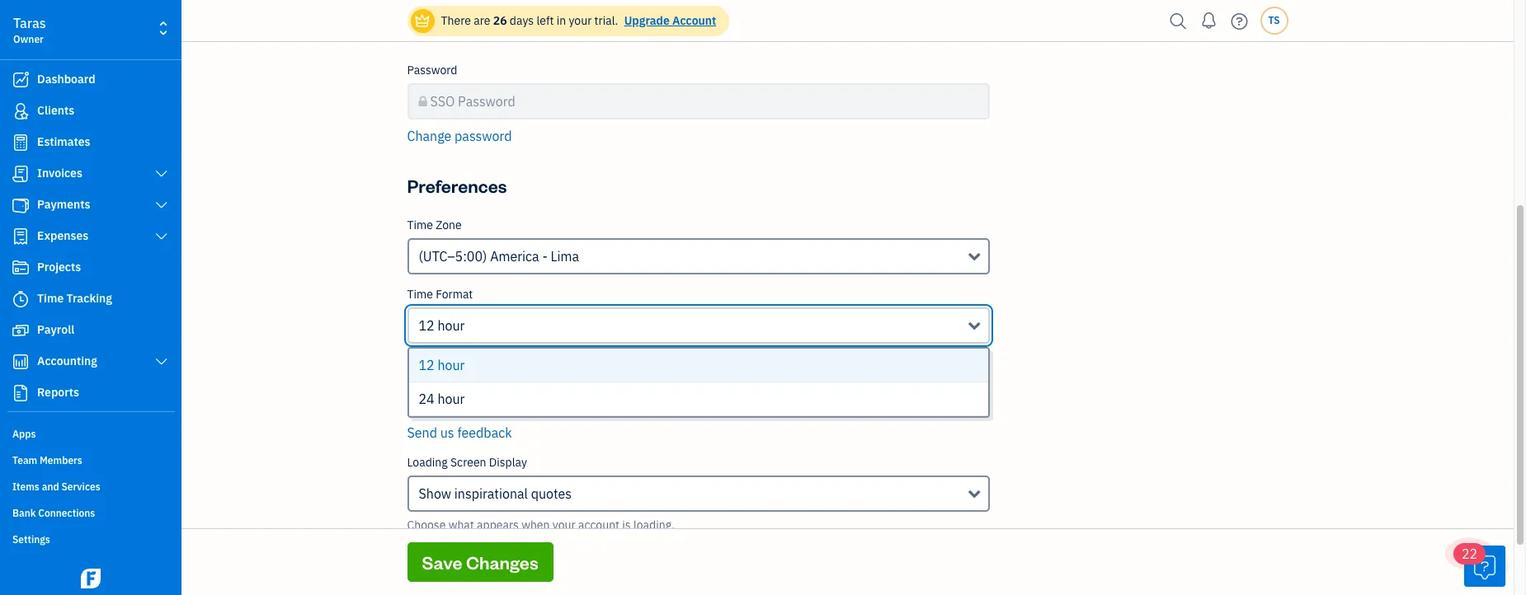 Task type: locate. For each thing, give the bounding box(es) containing it.
12 hour down time format
[[419, 318, 465, 334]]

list box
[[409, 349, 988, 417]]

2 vertical spatial hour
[[438, 391, 465, 408]]

payments link
[[4, 191, 177, 220]]

items and services
[[12, 481, 100, 493]]

accounting link
[[4, 347, 177, 377]]

1 12 hour from the top
[[419, 318, 465, 334]]

timer image
[[11, 291, 31, 308]]

show inspirational quotes
[[419, 486, 572, 502]]

log
[[407, 554, 428, 570]]

chevron large down image inside "payments" link
[[154, 199, 169, 212]]

change password
[[407, 128, 512, 144]]

0 vertical spatial 12 hour
[[419, 318, 465, 334]]

estimates link
[[4, 128, 177, 158]]

show
[[419, 486, 451, 502]]

12 hour option
[[409, 349, 988, 383]]

1 chevron large down image from the top
[[154, 199, 169, 212]]

1 hour from the top
[[438, 318, 465, 334]]

password up password
[[458, 93, 515, 110]]

chevron large down image for payments
[[154, 199, 169, 212]]

screen
[[450, 455, 486, 470]]

taras owner
[[13, 15, 46, 45]]

beta language
[[410, 359, 494, 374]]

1 vertical spatial hour
[[438, 357, 465, 374]]

clients link
[[4, 97, 177, 126]]

chevron large down image down 'payroll' link
[[154, 356, 169, 369]]

0 vertical spatial hour
[[438, 318, 465, 334]]

time for (utc–5:00)
[[407, 218, 433, 233]]

time tracking link
[[4, 285, 177, 314]]

freshbooks
[[468, 554, 538, 570]]

1 vertical spatial chevron large down image
[[154, 356, 169, 369]]

log out of freshbooks on all devices
[[407, 554, 621, 570]]

26
[[493, 13, 507, 28]]

12 hour
[[419, 318, 465, 334], [419, 357, 465, 374]]

2 chevron large down image from the top
[[154, 356, 169, 369]]

hour inside 'field'
[[438, 318, 465, 334]]

chart image
[[11, 354, 31, 370]]

save changes button
[[407, 543, 553, 582]]

12 hour up 24 hour
[[419, 357, 465, 374]]

hour up 24 hour
[[438, 357, 465, 374]]

changes
[[466, 551, 538, 574]]

password up lock icon on the left top of page
[[407, 63, 457, 78]]

apps
[[12, 428, 36, 441]]

22 button
[[1454, 544, 1506, 587]]

preferences element
[[401, 218, 997, 592]]

chevron large down image up "payments" link
[[154, 167, 169, 181]]

save
[[422, 551, 462, 574]]

12 down time format
[[419, 318, 435, 334]]

send us feedback link
[[407, 425, 512, 441]]

(utc–5:00)
[[419, 248, 487, 265]]

time tracking
[[37, 291, 112, 306]]

password
[[455, 128, 512, 144]]

0 vertical spatial chevron large down image
[[154, 167, 169, 181]]

project image
[[11, 260, 31, 276]]

hour right 24
[[438, 391, 465, 408]]

12 up 24
[[419, 357, 435, 374]]

0 vertical spatial password
[[407, 63, 457, 78]]

language
[[444, 359, 494, 374]]

12 hour inside option
[[419, 357, 465, 374]]

2 chevron large down image from the top
[[154, 230, 169, 243]]

loading
[[407, 455, 448, 470]]

Time Zone field
[[407, 238, 990, 275]]

password
[[407, 63, 457, 78], [458, 93, 515, 110]]

chevron large down image down "payments" link
[[154, 230, 169, 243]]

Loading Screen Display field
[[407, 476, 990, 512]]

1 vertical spatial password
[[458, 93, 515, 110]]

time
[[407, 218, 433, 233], [407, 287, 433, 302], [37, 291, 64, 306]]

chevron large down image
[[154, 167, 169, 181], [154, 230, 169, 243]]

estimate image
[[11, 134, 31, 151]]

items and services link
[[4, 474, 177, 499]]

1 vertical spatial chevron large down image
[[154, 230, 169, 243]]

sso password
[[430, 93, 515, 110]]

what
[[448, 518, 474, 533]]

trial.
[[594, 13, 618, 28]]

america
[[490, 248, 539, 265]]

there
[[441, 13, 471, 28]]

projects link
[[4, 253, 177, 283]]

1 12 from the top
[[419, 318, 435, 334]]

chevron large down image inside expenses link
[[154, 230, 169, 243]]

is
[[622, 518, 631, 533]]

12 hour for 12 hour 'field'
[[419, 318, 465, 334]]

money image
[[11, 323, 31, 339]]

hour
[[438, 318, 465, 334], [438, 357, 465, 374], [438, 391, 465, 408]]

1 vertical spatial 12 hour
[[419, 357, 465, 374]]

connections
[[38, 507, 95, 520]]

time left the format
[[407, 287, 433, 302]]

main element
[[0, 0, 223, 596]]

1 vertical spatial 12
[[419, 357, 435, 374]]

your
[[569, 13, 592, 28], [553, 518, 576, 533]]

12 inside option
[[419, 357, 435, 374]]

2 hour from the top
[[438, 357, 465, 374]]

left
[[537, 13, 554, 28]]

change
[[407, 128, 452, 144]]

your right when
[[553, 518, 576, 533]]

dashboard
[[37, 72, 95, 87]]

client image
[[11, 103, 31, 120]]

12
[[419, 318, 435, 334], [419, 357, 435, 374]]

1 chevron large down image from the top
[[154, 167, 169, 181]]

upgrade account link
[[621, 13, 716, 28]]

2 12 from the top
[[419, 357, 435, 374]]

1 horizontal spatial password
[[458, 93, 515, 110]]

your right the in
[[569, 13, 592, 28]]

-
[[542, 248, 548, 265]]

choose what appears when your account is loading.
[[407, 518, 675, 533]]

us
[[440, 425, 454, 441]]

dashboard image
[[11, 72, 31, 88]]

payroll link
[[4, 316, 177, 346]]

list box containing 12 hour
[[409, 349, 988, 417]]

account
[[578, 518, 620, 533]]

0 vertical spatial chevron large down image
[[154, 199, 169, 212]]

inspirational
[[454, 486, 528, 502]]

loading.
[[634, 518, 675, 533]]

12 hour for list box containing 12 hour
[[419, 357, 465, 374]]

time left zone
[[407, 218, 433, 233]]

account profile element
[[401, 0, 997, 159]]

hour down the format
[[438, 318, 465, 334]]

send us feedback
[[407, 425, 512, 441]]

12 hour inside 'field'
[[419, 318, 465, 334]]

0 vertical spatial 12
[[419, 318, 435, 334]]

1 vertical spatial your
[[553, 518, 576, 533]]

invoices
[[37, 166, 82, 181]]

and
[[42, 481, 59, 493]]

chevron large down image down invoices link
[[154, 199, 169, 212]]

time right timer image
[[37, 291, 64, 306]]

bank
[[12, 507, 36, 520]]

chevron large down image for invoices
[[154, 167, 169, 181]]

2 12 hour from the top
[[419, 357, 465, 374]]

chevron large down image
[[154, 199, 169, 212], [154, 356, 169, 369]]

lock image
[[419, 92, 427, 111]]

save changes
[[422, 551, 538, 574]]

3 hour from the top
[[438, 391, 465, 408]]

out
[[431, 554, 451, 570]]



Task type: describe. For each thing, give the bounding box(es) containing it.
resource center badge image
[[1464, 546, 1506, 587]]

expenses link
[[4, 222, 177, 252]]

info image
[[573, 24, 588, 44]]

owner
[[13, 33, 44, 45]]

settings
[[12, 534, 50, 546]]

chevron large down image for expenses
[[154, 230, 169, 243]]

22
[[1462, 546, 1478, 563]]

items
[[12, 481, 39, 493]]

time zone
[[407, 218, 462, 233]]

team members link
[[4, 448, 177, 473]]

hour for list box containing 12 hour
[[438, 357, 465, 374]]

are
[[474, 13, 490, 28]]

notifications image
[[1196, 4, 1222, 37]]

chevron large down image for accounting
[[154, 356, 169, 369]]

account
[[672, 13, 716, 28]]

report image
[[11, 385, 31, 402]]

change password button
[[407, 126, 512, 146]]

bank connections
[[12, 507, 95, 520]]

days
[[510, 13, 534, 28]]

0 vertical spatial your
[[569, 13, 592, 28]]

tracking
[[66, 291, 112, 306]]

devices
[[577, 554, 621, 570]]

choose
[[407, 518, 446, 533]]

loading screen display
[[407, 455, 527, 470]]

zone
[[436, 218, 462, 233]]

reports
[[37, 385, 79, 400]]

projects
[[37, 260, 81, 275]]

all
[[559, 554, 573, 570]]

members
[[40, 455, 82, 467]]

payroll
[[37, 323, 74, 337]]

services
[[61, 481, 100, 493]]

estimates
[[37, 134, 90, 149]]

apps link
[[4, 422, 177, 446]]

time for 12 hour
[[407, 287, 433, 302]]

preferences
[[407, 174, 507, 197]]

list box inside preferences "element"
[[409, 349, 988, 417]]

go to help image
[[1226, 9, 1253, 33]]

Time Format field
[[407, 308, 990, 344]]

payment image
[[11, 197, 31, 214]]

ts
[[1268, 14, 1280, 26]]

quotes
[[531, 486, 572, 502]]

of
[[454, 554, 465, 570]]

settings link
[[4, 527, 177, 552]]

payments
[[37, 197, 90, 212]]

when
[[522, 518, 550, 533]]

beta
[[410, 359, 438, 371]]

feedback
[[457, 425, 512, 441]]

sso
[[430, 93, 455, 110]]

time inside main element
[[37, 291, 64, 306]]

invoices link
[[4, 159, 177, 189]]

0 horizontal spatial password
[[407, 63, 457, 78]]

(utc–5:00) america - lima
[[419, 248, 579, 265]]

on
[[541, 554, 556, 570]]

dashboard link
[[4, 65, 177, 95]]

search image
[[1165, 9, 1192, 33]]

display
[[489, 455, 527, 470]]

hour for 12 hour 'field'
[[438, 318, 465, 334]]

12 inside 'field'
[[419, 318, 435, 334]]

team
[[12, 455, 37, 467]]

expense image
[[11, 229, 31, 245]]

in
[[557, 13, 566, 28]]

your inside preferences "element"
[[553, 518, 576, 533]]

ts button
[[1260, 7, 1288, 35]]

24 hour
[[419, 391, 465, 408]]

log out of freshbooks on all devices button
[[407, 552, 621, 572]]

accounting
[[37, 354, 97, 369]]

there are 26 days left in your trial. upgrade account
[[441, 13, 716, 28]]

lima
[[551, 248, 579, 265]]

expenses
[[37, 229, 88, 243]]

reports link
[[4, 379, 177, 408]]

Email Address email field
[[407, 0, 990, 17]]

bank connections link
[[4, 501, 177, 526]]

upgrade
[[624, 13, 670, 28]]

24 hour option
[[409, 383, 988, 417]]

clients
[[37, 103, 74, 118]]

send
[[407, 425, 437, 441]]

invoice image
[[11, 166, 31, 182]]

24
[[419, 391, 435, 408]]

freshbooks image
[[78, 569, 104, 589]]

format
[[436, 287, 473, 302]]

appears
[[477, 518, 519, 533]]

crown image
[[414, 12, 431, 29]]

time format
[[407, 287, 473, 302]]



Task type: vqa. For each thing, say whether or not it's contained in the screenshot.
TIME ZONE field
yes



